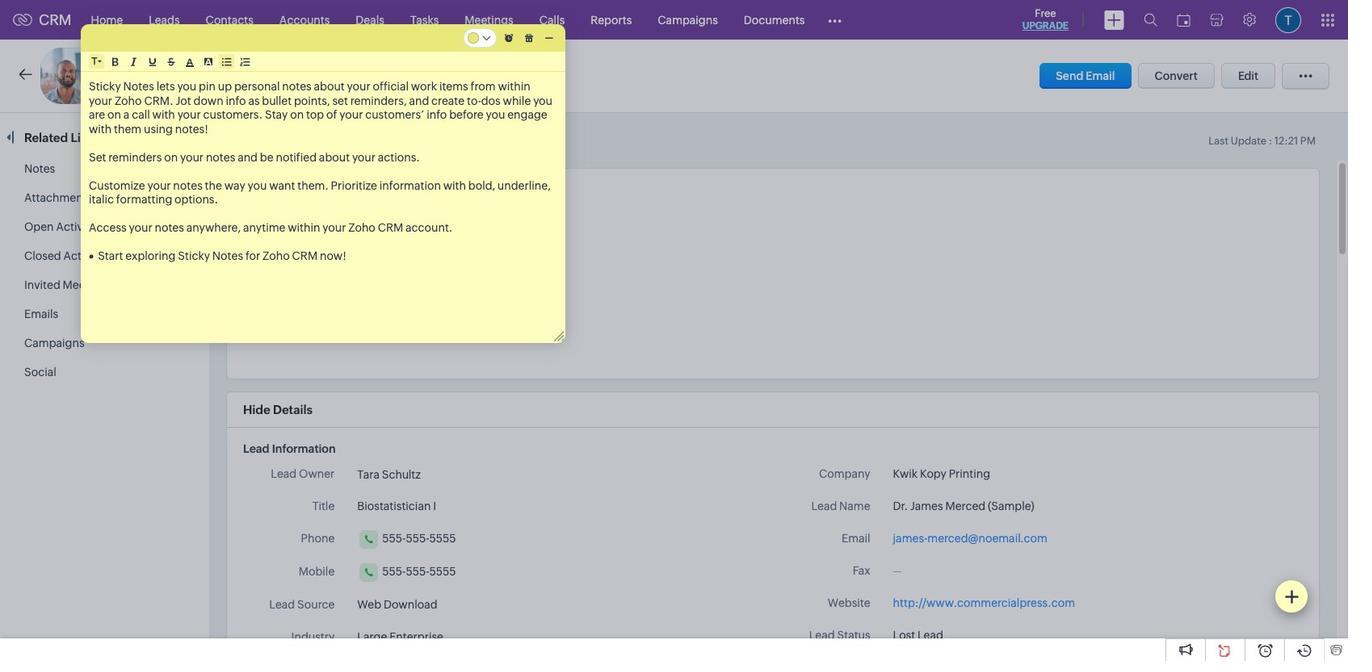 Task type: vqa. For each thing, say whether or not it's contained in the screenshot.
bottommost about
yes



Task type: describe. For each thing, give the bounding box(es) containing it.
email for bottom james-merced@noemail.com link
[[842, 532, 870, 545]]

2 vertical spatial notes
[[212, 250, 243, 263]]

contacts
[[206, 13, 254, 26]]

james- for the leftmost james-merced@noemail.com link
[[410, 227, 444, 240]]

are
[[89, 108, 105, 121]]

closed
[[24, 250, 61, 263]]

industry
[[291, 631, 335, 644]]

notified
[[276, 151, 317, 164]]

1 horizontal spatial campaigns
[[658, 13, 718, 26]]

way
[[224, 179, 245, 192]]

0 horizontal spatial meetings
[[63, 279, 112, 292]]

enterprise
[[389, 631, 443, 644]]

merced for dr. james merced (sample) - kwik kopy printing
[[187, 65, 246, 84]]

pin
[[199, 80, 216, 93]]

2 horizontal spatial zoho
[[348, 221, 376, 234]]

with inside customize your notes the way you want them. prioritize information with bold, underline, italic formatting options.
[[443, 179, 466, 192]]

james for dr. james merced (sample) - kwik kopy printing
[[135, 65, 184, 84]]

your down set
[[340, 108, 363, 121]]

james-merced@noemail.com for bottom james-merced@noemail.com link
[[893, 532, 1048, 545]]

your up notes!
[[177, 108, 201, 121]]

reminder image
[[505, 34, 514, 42]]

biostatistician
[[357, 500, 431, 513]]

tara for email
[[410, 194, 432, 207]]

0 horizontal spatial on
[[107, 108, 121, 121]]

5555 for phone
[[429, 532, 456, 545]]

personal
[[234, 80, 280, 93]]

as
[[248, 94, 260, 107]]

leads link
[[136, 0, 193, 39]]

2 horizontal spatial crm
[[378, 221, 403, 234]]

1 vertical spatial lost
[[893, 629, 915, 642]]

tasks
[[410, 13, 439, 26]]

profile image
[[1276, 7, 1301, 33]]

1 horizontal spatial with
[[152, 108, 175, 121]]

1 horizontal spatial info
[[427, 108, 447, 121]]

source
[[297, 599, 335, 612]]

start
[[98, 250, 123, 263]]

1 horizontal spatial kopy
[[920, 468, 947, 481]]

you up engage
[[533, 94, 553, 107]]

:
[[1269, 135, 1272, 147]]

web
[[357, 599, 381, 612]]

hide
[[243, 403, 270, 417]]

set reminders on your notes and be notified about your actions.
[[89, 151, 420, 164]]

web download
[[357, 599, 437, 612]]

italic
[[89, 193, 114, 206]]

now!
[[320, 250, 346, 263]]

0 vertical spatial lost lead
[[410, 329, 460, 342]]

official
[[373, 80, 409, 93]]

1 horizontal spatial printing
[[949, 468, 990, 481]]

deals
[[356, 13, 384, 26]]

0 horizontal spatial crm
[[39, 11, 72, 28]]

0 horizontal spatial lost
[[410, 329, 432, 342]]

dr. for dr. james merced (sample)
[[893, 500, 908, 513]]

0 horizontal spatial james-merced@noemail.com link
[[410, 222, 564, 240]]

open activities
[[24, 221, 104, 233]]

call
[[132, 108, 150, 121]]

overview link
[[246, 129, 299, 143]]

list
[[71, 131, 91, 145]]

email inside button
[[1086, 69, 1115, 82]]

lets
[[156, 80, 175, 93]]

jot
[[176, 94, 191, 107]]

555-555-5555 for mobile
[[382, 565, 456, 578]]

send email button
[[1040, 63, 1131, 89]]

title
[[312, 500, 335, 513]]

related
[[24, 131, 68, 145]]

your up now! on the left top of page
[[323, 221, 346, 234]]

anytime
[[243, 221, 285, 234]]

access your notes anywhere, anytime within your zoho crm account.
[[89, 221, 453, 234]]

sticky notes lets you pin up personal notes about your official work items from within your zoho crm. jot down info as bullet points, set reminders, and create to-dos while you are on a call with your customers. stay on top of your customers' info before you engage with them using notes!
[[89, 80, 555, 135]]

phone for email
[[341, 261, 375, 274]]

tara schultz for email
[[410, 194, 473, 207]]

2 vertical spatial crm
[[292, 250, 318, 263]]

free
[[1035, 7, 1056, 19]]

large
[[357, 631, 387, 644]]

kwik kopy printing
[[893, 468, 990, 481]]

lead information
[[243, 443, 336, 456]]

company
[[819, 468, 870, 481]]

be
[[260, 151, 274, 164]]

before
[[449, 108, 484, 121]]

2 horizontal spatial on
[[290, 108, 304, 121]]

phone for title
[[301, 532, 335, 545]]

invited meetings link
[[24, 279, 112, 292]]

tara schultz for title
[[357, 468, 421, 481]]

crm.
[[144, 94, 173, 107]]

about for notes
[[314, 80, 345, 93]]

delete image
[[525, 34, 533, 42]]

reminders,
[[350, 94, 407, 107]]

timeline
[[334, 129, 382, 143]]

to-
[[467, 94, 481, 107]]

james-merced@noemail.com for the leftmost james-merced@noemail.com link
[[410, 227, 564, 240]]

notes inside customize your notes the way you want them. prioritize information with bold, underline, italic formatting options.
[[173, 179, 203, 192]]

0 vertical spatial status
[[342, 329, 375, 342]]

attachments
[[24, 191, 92, 204]]

owner for email
[[339, 193, 375, 206]]

about for notified
[[319, 151, 350, 164]]

for
[[245, 250, 260, 263]]

zoho inside sticky notes lets you pin up personal notes about your official work items from within your zoho crm. jot down info as bullet points, set reminders, and create to-dos while you are on a call with your customers. stay on top of your customers' info before you engage with them using notes!
[[115, 94, 142, 107]]

1 horizontal spatial lead status
[[809, 629, 870, 642]]

customers'
[[365, 108, 424, 121]]

prioritize
[[331, 179, 377, 192]]

sticky inside sticky notes lets you pin up personal notes about your official work items from within your zoho crm. jot down info as bullet points, set reminders, and create to-dos while you are on a call with your customers. stay on top of your customers' info before you engage with them using notes!
[[89, 80, 121, 93]]

1 horizontal spatial lost lead
[[893, 629, 943, 642]]

timeline link
[[334, 129, 382, 143]]

related list
[[24, 131, 94, 145]]

open activities link
[[24, 221, 104, 233]]

them
[[114, 122, 142, 135]]

2 vertical spatial zoho
[[263, 250, 290, 263]]

pm
[[1300, 135, 1316, 147]]

kopy inside dr. james merced (sample) - kwik kopy printing
[[359, 69, 387, 83]]

engage
[[507, 108, 547, 121]]

search element
[[1134, 0, 1167, 40]]

0 vertical spatial campaigns link
[[645, 0, 731, 39]]

work
[[411, 80, 437, 93]]

information
[[380, 179, 441, 192]]

customers.
[[203, 108, 263, 121]]

information
[[272, 443, 336, 456]]

of
[[326, 108, 337, 121]]

1 vertical spatial campaigns link
[[24, 337, 84, 350]]

you inside customize your notes the way you want them. prioritize information with bold, underline, italic formatting options.
[[248, 179, 267, 192]]

calls link
[[526, 0, 578, 39]]

a
[[123, 108, 130, 121]]

access
[[89, 221, 127, 234]]

customize your notes the way you want them. prioritize information with bold, underline, italic formatting options.
[[89, 179, 553, 206]]

555- up download
[[406, 565, 429, 578]]

tara for title
[[357, 468, 380, 481]]

notes inside sticky notes lets you pin up personal notes about your official work items from within your zoho crm. jot down info as bullet points, set reminders, and create to-dos while you are on a call with your customers. stay on top of your customers' info before you engage with them using notes!
[[123, 80, 154, 93]]

options.
[[175, 193, 218, 206]]

deals link
[[343, 0, 397, 39]]

upgrade
[[1023, 20, 1069, 32]]

mobile
[[299, 565, 335, 578]]

closed activities
[[24, 250, 112, 263]]

items
[[439, 80, 468, 93]]

1 horizontal spatial status
[[837, 629, 870, 642]]

down
[[193, 94, 223, 107]]



Task type: locate. For each thing, give the bounding box(es) containing it.
open
[[24, 221, 54, 233]]

1 vertical spatial sticky
[[178, 250, 210, 263]]

0 vertical spatial email
[[1086, 69, 1115, 82]]

within up the while in the left top of the page
[[498, 80, 530, 93]]

james-merced@noemail.com down 'bold,'
[[410, 227, 564, 240]]

points,
[[294, 94, 330, 107]]

meetings link
[[452, 0, 526, 39]]

lead owner down information
[[271, 468, 335, 481]]

1 horizontal spatial (sample)
[[988, 500, 1035, 513]]

dr. for dr. james merced (sample) - kwik kopy printing
[[109, 65, 132, 84]]

your down timeline
[[352, 151, 376, 164]]

dos
[[481, 94, 501, 107]]

0 vertical spatial with
[[152, 108, 175, 121]]

merced for dr. james merced (sample)
[[946, 500, 986, 513]]

1 vertical spatial printing
[[949, 468, 990, 481]]

1 horizontal spatial james-
[[893, 532, 928, 545]]

0 horizontal spatial kopy
[[359, 69, 387, 83]]

accounts link
[[266, 0, 343, 39]]

schultz for email
[[434, 194, 473, 207]]

edit button
[[1221, 63, 1276, 89]]

about up set
[[314, 80, 345, 93]]

calendar image
[[1177, 13, 1191, 26]]

0 horizontal spatial email
[[346, 227, 375, 240]]

kopy
[[359, 69, 387, 83], [920, 468, 947, 481]]

(sample) for dr. james merced (sample)
[[988, 500, 1035, 513]]

account.
[[406, 221, 453, 234]]

2 5555 from the top
[[429, 565, 456, 578]]

1 vertical spatial lead owner
[[271, 468, 335, 481]]

details
[[273, 403, 313, 417]]

0 horizontal spatial kwik
[[330, 69, 356, 83]]

1 vertical spatial activities
[[63, 250, 112, 263]]

kwik right company
[[893, 468, 918, 481]]

1 vertical spatial notes
[[24, 162, 55, 175]]

you
[[177, 80, 197, 93], [533, 94, 553, 107], [486, 108, 505, 121], [248, 179, 267, 192]]

home
[[91, 13, 123, 26]]

biostatistician i
[[357, 500, 436, 513]]

0 vertical spatial 555-555-5555
[[382, 532, 456, 545]]

0 vertical spatial james-
[[410, 227, 444, 240]]

notes inside sticky notes lets you pin up personal notes about your official work items from within your zoho crm. jot down info as bullet points, set reminders, and create to-dos while you are on a call with your customers. stay on top of your customers' info before you engage with them using notes!
[[282, 80, 312, 93]]

tara up biostatistician
[[357, 468, 380, 481]]

lead owner down prioritize
[[311, 193, 375, 206]]

0 vertical spatial kwik
[[330, 69, 356, 83]]

fax
[[853, 565, 870, 578]]

kwik right the -
[[330, 69, 356, 83]]

555-555-5555 for phone
[[382, 532, 456, 545]]

tara schultz up biostatistician
[[357, 468, 421, 481]]

(sample) for dr. james merced (sample) - kwik kopy printing
[[250, 65, 320, 84]]

5555 up download
[[429, 565, 456, 578]]

closed activities link
[[24, 250, 112, 263]]

send email
[[1056, 69, 1115, 82]]

search image
[[1144, 13, 1158, 27]]

(sample) up the bullet
[[250, 65, 320, 84]]

create menu image
[[1104, 10, 1124, 29]]

overview
[[246, 129, 299, 143]]

you down dos
[[486, 108, 505, 121]]

notes up crm.
[[123, 80, 154, 93]]

zoho right for on the left
[[263, 250, 290, 263]]

1 vertical spatial email
[[346, 227, 375, 240]]

0 vertical spatial schultz
[[434, 194, 473, 207]]

owner down information
[[299, 468, 335, 481]]

on
[[107, 108, 121, 121], [290, 108, 304, 121], [164, 151, 178, 164]]

with
[[152, 108, 175, 121], [89, 122, 112, 135], [443, 179, 466, 192]]

minimize image
[[545, 37, 553, 39]]

your up are
[[89, 94, 112, 107]]

1 horizontal spatial schultz
[[434, 194, 473, 207]]

1 vertical spatial with
[[89, 122, 112, 135]]

with down are
[[89, 122, 112, 135]]

download
[[384, 599, 437, 612]]

1 vertical spatial about
[[319, 151, 350, 164]]

1 horizontal spatial sticky
[[178, 250, 210, 263]]

1 vertical spatial james-
[[893, 532, 928, 545]]

0 vertical spatial (sample)
[[250, 65, 320, 84]]

5555 for mobile
[[429, 565, 456, 578]]

invited
[[24, 279, 60, 292]]

info
[[226, 94, 246, 107], [427, 108, 447, 121]]

james up crm.
[[135, 65, 184, 84]]

website
[[828, 597, 870, 610]]

info up customers.
[[226, 94, 246, 107]]

email up now! on the left top of page
[[346, 227, 375, 240]]

activities
[[56, 221, 104, 233], [63, 250, 112, 263]]

documents link
[[731, 0, 818, 39]]

1 vertical spatial phone
[[301, 532, 335, 545]]

1 horizontal spatial merced
[[946, 500, 986, 513]]

notes left for on the left
[[212, 250, 243, 263]]

1 horizontal spatial owner
[[339, 193, 375, 206]]

want
[[269, 179, 295, 192]]

email down name
[[842, 532, 870, 545]]

0 horizontal spatial and
[[238, 151, 258, 164]]

schultz for title
[[382, 468, 421, 481]]

your down the formatting
[[129, 221, 152, 234]]

lead
[[311, 193, 337, 206], [314, 329, 339, 342], [434, 329, 460, 342], [243, 443, 269, 456], [271, 468, 297, 481], [811, 500, 837, 513], [269, 599, 295, 612], [809, 629, 835, 642], [918, 629, 943, 642]]

merced@noemail.com
[[444, 227, 564, 240], [928, 532, 1048, 545]]

with down crm.
[[152, 108, 175, 121]]

0 vertical spatial james
[[135, 65, 184, 84]]

create menu element
[[1095, 0, 1134, 39]]

1 vertical spatial james-merced@noemail.com link
[[893, 531, 1048, 548]]

0 vertical spatial sticky
[[89, 80, 121, 93]]

2 horizontal spatial email
[[1086, 69, 1115, 82]]

set
[[89, 151, 106, 164]]

emails
[[24, 308, 58, 321]]

crm left account. at the top of the page
[[378, 221, 403, 234]]

crm
[[39, 11, 72, 28], [378, 221, 403, 234], [292, 250, 318, 263]]

1 vertical spatial crm
[[378, 221, 403, 234]]

meetings up 'reminder' image
[[465, 13, 514, 26]]

lead status
[[314, 329, 375, 342], [809, 629, 870, 642]]

(sample) down kwik kopy printing
[[988, 500, 1035, 513]]

kwik
[[330, 69, 356, 83], [893, 468, 918, 481]]

kopy up reminders,
[[359, 69, 387, 83]]

1 vertical spatial (sample)
[[988, 500, 1035, 513]]

lost
[[410, 329, 432, 342], [893, 629, 915, 642]]

dr. up a on the left top of page
[[109, 65, 132, 84]]

you right way
[[248, 179, 267, 192]]

1 vertical spatial james
[[910, 500, 943, 513]]

james- down information
[[410, 227, 444, 240]]

merced up down
[[187, 65, 246, 84]]

the
[[205, 179, 222, 192]]

schultz up biostatistician i
[[382, 468, 421, 481]]

printing up reminders,
[[389, 69, 434, 83]]

0 horizontal spatial with
[[89, 122, 112, 135]]

crm left now! on the left top of page
[[292, 250, 318, 263]]

notes up points,
[[282, 80, 312, 93]]

0 vertical spatial tara
[[410, 194, 432, 207]]

notes down the "related"
[[24, 162, 55, 175]]

using
[[144, 122, 173, 135]]

555-
[[382, 532, 406, 545], [406, 532, 429, 545], [382, 565, 406, 578], [406, 565, 429, 578]]

zoho down prioritize
[[348, 221, 376, 234]]

james for dr. james merced (sample)
[[910, 500, 943, 513]]

crm link
[[13, 11, 72, 28]]

0 vertical spatial within
[[498, 80, 530, 93]]

up
[[218, 80, 232, 93]]

james down kwik kopy printing
[[910, 500, 943, 513]]

0 vertical spatial crm
[[39, 11, 72, 28]]

555-555-5555 up download
[[382, 565, 456, 578]]

lead owner for title
[[271, 468, 335, 481]]

notes up options.
[[173, 179, 203, 192]]

activities up closed activities 'link'
[[56, 221, 104, 233]]

reminders
[[109, 151, 162, 164]]

1 horizontal spatial and
[[409, 94, 429, 107]]

1 5555 from the top
[[429, 532, 456, 545]]

2 555-555-5555 from the top
[[382, 565, 456, 578]]

0 vertical spatial james-merced@noemail.com
[[410, 227, 564, 240]]

1 vertical spatial within
[[288, 221, 320, 234]]

invited meetings
[[24, 279, 112, 292]]

info down the create
[[427, 108, 447, 121]]

0 vertical spatial owner
[[339, 193, 375, 206]]

email right send
[[1086, 69, 1115, 82]]

1 vertical spatial tara schultz
[[357, 468, 421, 481]]

0 vertical spatial merced
[[187, 65, 246, 84]]

printing up 'dr. james merced (sample)'
[[949, 468, 990, 481]]

your inside customize your notes the way you want them. prioritize information with bold, underline, italic formatting options.
[[147, 179, 171, 192]]

merced down kwik kopy printing
[[946, 500, 986, 513]]

home link
[[78, 0, 136, 39]]

and left be
[[238, 151, 258, 164]]

0 vertical spatial info
[[226, 94, 246, 107]]

1 horizontal spatial email
[[842, 532, 870, 545]]

about
[[314, 80, 345, 93], [319, 151, 350, 164]]

sticky down anywhere,
[[178, 250, 210, 263]]

tara schultz up account. at the top of the page
[[410, 194, 473, 207]]

1 horizontal spatial phone
[[341, 261, 375, 274]]

dr. right name
[[893, 500, 908, 513]]

james-merced@noemail.com down 'dr. james merced (sample)'
[[893, 532, 1048, 545]]

0 horizontal spatial (sample)
[[250, 65, 320, 84]]

555-555-5555
[[382, 532, 456, 545], [382, 565, 456, 578]]

notes up the the
[[206, 151, 235, 164]]

edit
[[1238, 69, 1259, 82]]

sticky up are
[[89, 80, 121, 93]]

james-merced@noemail.com link down 'dr. james merced (sample)'
[[893, 531, 1048, 548]]

0 horizontal spatial owner
[[299, 468, 335, 481]]

1 vertical spatial tara
[[357, 468, 380, 481]]

1 horizontal spatial james-merced@noemail.com
[[893, 532, 1048, 545]]

0 horizontal spatial schultz
[[382, 468, 421, 481]]

your down notes!
[[180, 151, 204, 164]]

last
[[1209, 135, 1229, 147]]

merced@noemail.com down 'dr. james merced (sample)'
[[928, 532, 1048, 545]]

meetings inside the 'meetings' link
[[465, 13, 514, 26]]

1 vertical spatial and
[[238, 151, 258, 164]]

activities down 'access'
[[63, 250, 112, 263]]

555- down biostatistician
[[382, 532, 406, 545]]

kopy up 'dr. james merced (sample)'
[[920, 468, 947, 481]]

1 horizontal spatial campaigns link
[[645, 0, 731, 39]]

1 vertical spatial dr.
[[893, 500, 908, 513]]

activities for closed activities
[[63, 250, 112, 263]]

0 vertical spatial phone
[[341, 261, 375, 274]]

reports link
[[578, 0, 645, 39]]

campaigns down emails
[[24, 337, 84, 350]]

1 vertical spatial merced@noemail.com
[[928, 532, 1048, 545]]

dr.
[[109, 65, 132, 84], [893, 500, 908, 513]]

2 vertical spatial email
[[842, 532, 870, 545]]

1 horizontal spatial within
[[498, 80, 530, 93]]

0 horizontal spatial zoho
[[115, 94, 142, 107]]

your up set
[[347, 80, 371, 93]]

1 vertical spatial campaigns
[[24, 337, 84, 350]]

merced@noemail.com down underline,
[[444, 227, 564, 240]]

create new sticky note image
[[1284, 590, 1299, 604]]

james- down 'dr. james merced (sample)'
[[893, 532, 928, 545]]

lead status down website
[[809, 629, 870, 642]]

zoho up a on the left top of page
[[115, 94, 142, 107]]

activities for open activities
[[56, 221, 104, 233]]

0 vertical spatial printing
[[389, 69, 434, 83]]

1 vertical spatial 555-555-5555
[[382, 565, 456, 578]]

0 vertical spatial merced@noemail.com
[[444, 227, 564, 240]]

schultz
[[434, 194, 473, 207], [382, 468, 421, 481]]

tasks link
[[397, 0, 452, 39]]

1 horizontal spatial james-merced@noemail.com link
[[893, 531, 1048, 548]]

notes
[[282, 80, 312, 93], [206, 151, 235, 164], [173, 179, 203, 192], [155, 221, 184, 234]]

555- down biostatistician i
[[406, 532, 429, 545]]

within inside sticky notes lets you pin up personal notes about your official work items from within your zoho crm. jot down info as bullet points, set reminders, and create to-dos while you are on a call with your customers. stay on top of your customers' info before you engage with them using notes!
[[498, 80, 530, 93]]

owner for title
[[299, 468, 335, 481]]

status
[[342, 329, 375, 342], [837, 629, 870, 642]]

and down work
[[409, 94, 429, 107]]

555- up web download at bottom
[[382, 565, 406, 578]]

notes
[[123, 80, 154, 93], [24, 162, 55, 175], [212, 250, 243, 263]]

printing inside dr. james merced (sample) - kwik kopy printing
[[389, 69, 434, 83]]

0 vertical spatial lead owner
[[311, 193, 375, 206]]

free upgrade
[[1023, 7, 1069, 32]]

kwik inside dr. james merced (sample) - kwik kopy printing
[[330, 69, 356, 83]]

0 vertical spatial lost
[[410, 329, 432, 342]]

tara
[[410, 194, 432, 207], [357, 468, 380, 481]]

0 horizontal spatial james-
[[410, 227, 444, 240]]

merced@noemail.com for the leftmost james-merced@noemail.com link
[[444, 227, 564, 240]]

1 horizontal spatial lost
[[893, 629, 915, 642]]

5555 down i
[[429, 532, 456, 545]]

james-merced@noemail.com link down 'bold,'
[[410, 222, 564, 240]]

0 vertical spatial tara schultz
[[410, 194, 473, 207]]

convert button
[[1138, 63, 1215, 89]]

5555
[[429, 532, 456, 545], [429, 565, 456, 578]]

email
[[1086, 69, 1115, 82], [346, 227, 375, 240], [842, 532, 870, 545]]

bullet
[[262, 94, 292, 107]]

notes up exploring
[[155, 221, 184, 234]]

lead status down now! on the left top of page
[[314, 329, 375, 342]]

lost lead
[[410, 329, 460, 342], [893, 629, 943, 642]]

0 horizontal spatial phone
[[301, 532, 335, 545]]

on down using
[[164, 151, 178, 164]]

meetings down closed activities 'link'
[[63, 279, 112, 292]]

profile element
[[1266, 0, 1311, 39]]

1 vertical spatial info
[[427, 108, 447, 121]]

1 horizontal spatial crm
[[292, 250, 318, 263]]

0 horizontal spatial james-merced@noemail.com
[[410, 227, 564, 240]]

james-
[[410, 227, 444, 240], [893, 532, 928, 545]]

owner down prioritize
[[339, 193, 375, 206]]

2 horizontal spatial notes
[[212, 250, 243, 263]]

name
[[839, 500, 870, 513]]

emails link
[[24, 308, 58, 321]]

top
[[306, 108, 324, 121]]

stay
[[265, 108, 288, 121]]

on left top
[[290, 108, 304, 121]]

lead owner for email
[[311, 193, 375, 206]]

0 horizontal spatial printing
[[389, 69, 434, 83]]

within down customize your notes the way you want them. prioritize information with bold, underline, italic formatting options.
[[288, 221, 320, 234]]

1 555-555-5555 from the top
[[382, 532, 456, 545]]

0 vertical spatial lead status
[[314, 329, 375, 342]]

None field
[[91, 55, 102, 68]]

1 vertical spatial 5555
[[429, 565, 456, 578]]

campaigns link right reports
[[645, 0, 731, 39]]

about inside sticky notes lets you pin up personal notes about your official work items from within your zoho crm. jot down info as bullet points, set reminders, and create to-dos while you are on a call with your customers. stay on top of your customers' info before you engage with them using notes!
[[314, 80, 345, 93]]

about down the timeline link
[[319, 151, 350, 164]]

0 horizontal spatial info
[[226, 94, 246, 107]]

1 horizontal spatial tara
[[410, 194, 432, 207]]

tara down information
[[410, 194, 432, 207]]

last update : 12:21 pm
[[1209, 135, 1316, 147]]

create
[[431, 94, 465, 107]]

crm left home link
[[39, 11, 72, 28]]

2 horizontal spatial with
[[443, 179, 466, 192]]

on left a on the left top of page
[[107, 108, 121, 121]]

you up jot
[[177, 80, 197, 93]]

large enterprise
[[357, 631, 443, 644]]

1 vertical spatial lost lead
[[893, 629, 943, 642]]

dr. james merced (sample) - kwik kopy printing
[[109, 65, 434, 84]]

555-555-5555 down i
[[382, 532, 456, 545]]

contacts link
[[193, 0, 266, 39]]

sticky
[[89, 80, 121, 93], [178, 250, 210, 263]]

merced@noemail.com for bottom james-merced@noemail.com link
[[928, 532, 1048, 545]]

with left 'bold,'
[[443, 179, 466, 192]]

email for the leftmost james-merced@noemail.com link
[[346, 227, 375, 240]]

0 horizontal spatial within
[[288, 221, 320, 234]]

campaigns right reports
[[658, 13, 718, 26]]

schultz down 'bold,'
[[434, 194, 473, 207]]

and inside sticky notes lets you pin up personal notes about your official work items from within your zoho crm. jot down info as bullet points, set reminders, and create to-dos while you are on a call with your customers. stay on top of your customers' info before you engage with them using notes!
[[409, 94, 429, 107]]

your up the formatting
[[147, 179, 171, 192]]

1 horizontal spatial on
[[164, 151, 178, 164]]

1 vertical spatial lead status
[[809, 629, 870, 642]]

1 vertical spatial kwik
[[893, 468, 918, 481]]

1 vertical spatial kopy
[[920, 468, 947, 481]]

campaigns link down emails
[[24, 337, 84, 350]]

james- for bottom james-merced@noemail.com link
[[893, 532, 928, 545]]



